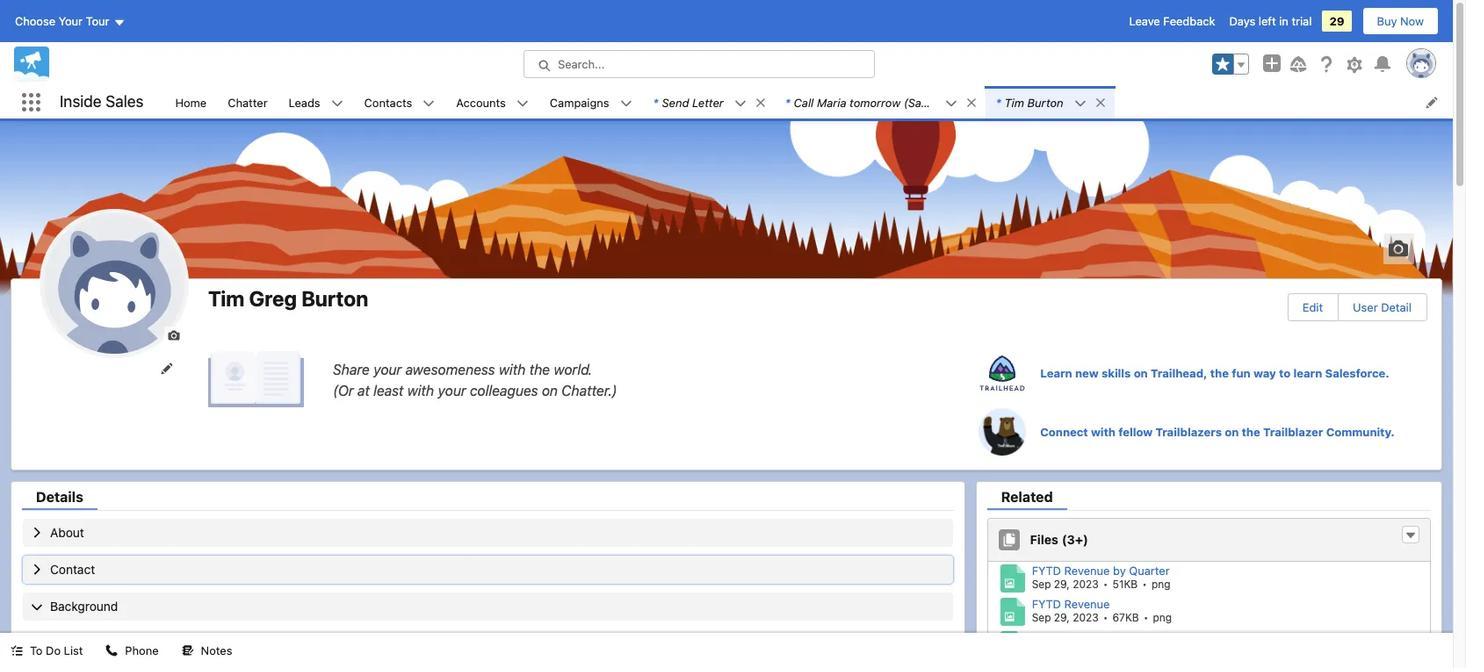 Task type: describe. For each thing, give the bounding box(es) containing it.
user detail button
[[1339, 294, 1426, 321]]

with inside 'link'
[[1091, 425, 1116, 439]]

sep for fytd revenue
[[1032, 611, 1051, 625]]

burton for tim greg burton
[[301, 286, 368, 311]]

51
[[1113, 578, 1124, 591]]

fytd for 67
[[1032, 597, 1061, 611]]

choose your tour button
[[14, 7, 126, 35]]

feedback
[[1163, 14, 1215, 28]]

fytd revenue by quarter link
[[999, 631, 1420, 661]]

inside sales
[[60, 92, 144, 111]]

about for about me
[[36, 634, 66, 647]]

edit
[[1303, 300, 1323, 314]]

kb for fytd revenue by quarter
[[1124, 578, 1138, 591]]

choose
[[15, 14, 55, 28]]

buy now
[[1377, 14, 1424, 28]]

png for fytd revenue
[[1153, 611, 1172, 625]]

1 by from the top
[[1113, 564, 1126, 578]]

(3+)
[[1062, 533, 1088, 548]]

67 kb
[[1113, 611, 1139, 625]]

kb for fytd revenue
[[1125, 611, 1139, 625]]

home
[[175, 95, 207, 109]]

fun
[[1232, 366, 1251, 380]]

campaigns
[[550, 95, 609, 109]]

related link
[[987, 489, 1067, 510]]

about for about
[[50, 525, 84, 540]]

learn new skills on trailhead, the fun way to learn salesforce. link
[[979, 350, 1442, 397]]

buy now button
[[1362, 7, 1439, 35]]

salesforce.
[[1325, 366, 1390, 380]]

29
[[1329, 14, 1344, 28]]

2023 for fytd revenue by quarter
[[1073, 578, 1099, 591]]

1 vertical spatial chatter.)
[[616, 634, 666, 649]]

2 by from the top
[[1113, 631, 1126, 645]]

leave
[[1129, 14, 1160, 28]]

fytd for 51
[[1032, 564, 1061, 578]]

files (3+)
[[1030, 533, 1088, 548]]

user detail
[[1353, 300, 1412, 314]]

about button
[[23, 519, 953, 547]]

campaigns link
[[539, 86, 620, 119]]

choose your tour
[[15, 14, 109, 28]]

search... button
[[524, 50, 875, 78]]

67
[[1113, 611, 1125, 625]]

on inside connect with fellow trailblazers on the trailblazer community. 'link'
[[1225, 425, 1239, 439]]

connect
[[1040, 425, 1088, 439]]

0 horizontal spatial (or
[[333, 383, 354, 398]]

notes
[[201, 644, 232, 658]]

2023 for fytd revenue
[[1073, 611, 1099, 625]]

* tim burton
[[996, 95, 1064, 109]]

1 quarter from the top
[[1129, 564, 1170, 578]]

details
[[36, 489, 83, 505]]

list
[[64, 644, 83, 658]]

revenue for 67
[[1064, 597, 1110, 611]]

to do list button
[[0, 633, 93, 669]]

0 vertical spatial at
[[357, 383, 370, 398]]

tour
[[86, 14, 109, 28]]

contact
[[50, 562, 95, 577]]

connect with fellow trailblazers on the trailblazer community.
[[1040, 425, 1395, 439]]

0 vertical spatial chatter.)
[[562, 383, 617, 398]]

sales
[[106, 92, 144, 111]]

files
[[1030, 533, 1058, 548]]

detail
[[1381, 300, 1412, 314]]

tim greg burton
[[208, 286, 368, 311]]

text default image left call
[[754, 96, 767, 109]]

leads
[[289, 95, 320, 109]]

1 vertical spatial least
[[449, 634, 476, 649]]

way
[[1253, 366, 1276, 380]]

accounts
[[456, 95, 506, 109]]

left
[[1259, 14, 1276, 28]]

text default image right * tim burton
[[1094, 96, 1107, 109]]

me
[[69, 634, 84, 647]]

1 fytd revenue by quarter from the top
[[1032, 564, 1170, 578]]

1 horizontal spatial (or
[[412, 634, 431, 649]]

1 vertical spatial awesomeness
[[243, 634, 322, 649]]

now
[[1400, 14, 1424, 28]]

0 vertical spatial share your awesomeness with the world. (or at least with your colleagues on chatter.)
[[333, 361, 617, 398]]

details link
[[22, 489, 97, 510]]

accounts list item
[[446, 86, 539, 119]]

1 horizontal spatial at
[[434, 634, 445, 649]]

sep for fytd revenue by quarter
[[1032, 578, 1051, 591]]

learn new skills on trailhead, the fun way to learn salesforce.
[[1040, 366, 1390, 380]]

leave feedback link
[[1129, 14, 1215, 28]]

chatter link
[[217, 86, 278, 119]]

greg
[[249, 286, 297, 311]]

days
[[1229, 14, 1256, 28]]

text default image inside the phone button
[[106, 645, 118, 657]]

0 vertical spatial world.
[[554, 361, 592, 377]]

phone
[[125, 644, 159, 658]]

maria
[[817, 95, 846, 109]]

2 list item from the left
[[775, 86, 985, 119]]

to
[[1279, 366, 1291, 380]]

background button
[[23, 593, 953, 621]]

png for fytd revenue by quarter
[[1152, 578, 1171, 591]]

0 vertical spatial tim
[[1005, 95, 1024, 109]]

* for * tim burton
[[996, 95, 1001, 109]]

related
[[1001, 489, 1053, 505]]

colleagues inside share your awesomeness with the world. (or at least with your colleagues on chatter.)
[[470, 383, 538, 398]]

to
[[30, 644, 43, 658]]

user
[[1353, 300, 1378, 314]]

connect with fellow trailblazers on the trailblazer community. link
[[979, 408, 1442, 456]]

text default image inside to do list button
[[11, 645, 23, 657]]

buy
[[1377, 14, 1397, 28]]

contact button
[[23, 556, 953, 584]]



Task type: locate. For each thing, give the bounding box(es) containing it.
2 horizontal spatial *
[[996, 95, 1001, 109]]

by up 67 on the bottom right of the page
[[1113, 564, 1126, 578]]

sep 29, 2023 up the fytd revenue
[[1032, 578, 1099, 591]]

3 fytd from the top
[[1032, 631, 1061, 645]]

trailblazers
[[1156, 425, 1222, 439]]

29, up the fytd revenue
[[1054, 578, 1070, 591]]

leave feedback
[[1129, 14, 1215, 28]]

chatter.)
[[562, 383, 617, 398], [616, 634, 666, 649]]

2 29, from the top
[[1054, 611, 1070, 625]]

png right the 67 kb in the right bottom of the page
[[1153, 611, 1172, 625]]

1 vertical spatial share your awesomeness with the world. (or at least with your colleagues on chatter.)
[[178, 634, 666, 649]]

1 revenue from the top
[[1064, 564, 1110, 578]]

letter
[[692, 95, 724, 109]]

0 vertical spatial burton
[[1027, 95, 1064, 109]]

1 vertical spatial 2023
[[1073, 611, 1099, 625]]

1 horizontal spatial *
[[785, 95, 790, 109]]

sep
[[1032, 578, 1051, 591], [1032, 611, 1051, 625]]

(sample)
[[904, 95, 952, 109]]

0 vertical spatial png
[[1152, 578, 1171, 591]]

awesomeness inside share your awesomeness with the world. (or at least with your colleagues on chatter.)
[[405, 361, 495, 377]]

1 vertical spatial sep
[[1032, 611, 1051, 625]]

1 vertical spatial png
[[1153, 611, 1172, 625]]

revenue down the fytd revenue
[[1064, 631, 1110, 645]]

* right (sample)
[[996, 95, 1001, 109]]

trailblazer
[[1263, 425, 1323, 439]]

do
[[46, 644, 61, 658]]

1 vertical spatial fytd revenue by quarter
[[1032, 631, 1170, 645]]

0 horizontal spatial *
[[653, 95, 658, 109]]

fytd revenue by quarter down (3+)
[[1032, 564, 1170, 578]]

world.
[[554, 361, 592, 377], [374, 634, 409, 649]]

in
[[1279, 14, 1289, 28]]

sep 29, 2023
[[1032, 578, 1099, 591], [1032, 611, 1099, 625]]

trial
[[1292, 14, 1312, 28]]

tim right (sample)
[[1005, 95, 1024, 109]]

text default image right letter
[[734, 97, 746, 110]]

contacts list item
[[354, 86, 446, 119]]

on inside learn new skills on trailhead, the fun way to learn salesforce. link
[[1134, 366, 1148, 380]]

fellow
[[1119, 425, 1153, 439]]

1 vertical spatial revenue
[[1064, 597, 1110, 611]]

* left call
[[785, 95, 790, 109]]

search...
[[558, 57, 605, 71]]

* for * send letter
[[653, 95, 658, 109]]

sep 29, 2023 for fytd revenue
[[1032, 611, 1099, 625]]

3 * from the left
[[996, 95, 1001, 109]]

text default image left notes
[[182, 645, 194, 657]]

1 vertical spatial sep 29, 2023
[[1032, 611, 1099, 625]]

2 2023 from the top
[[1073, 611, 1099, 625]]

the inside 'link'
[[1242, 425, 1260, 439]]

skills
[[1101, 366, 1131, 380]]

your
[[59, 14, 83, 28]]

1 vertical spatial about
[[36, 634, 66, 647]]

29, for fytd revenue
[[1054, 611, 1070, 625]]

29, for fytd revenue by quarter
[[1054, 578, 1070, 591]]

quarter down the 67 kb in the right bottom of the page
[[1129, 631, 1170, 645]]

1 horizontal spatial world.
[[554, 361, 592, 377]]

0 vertical spatial by
[[1113, 564, 1126, 578]]

0 horizontal spatial burton
[[301, 286, 368, 311]]

2023 up the fytd revenue
[[1073, 578, 1099, 591]]

tim left the greg
[[208, 286, 245, 311]]

* for * call maria tomorrow (sample)
[[785, 95, 790, 109]]

0 horizontal spatial least
[[373, 383, 404, 398]]

awesomeness
[[405, 361, 495, 377], [243, 634, 322, 649]]

text default image right campaigns
[[620, 97, 632, 110]]

2 vertical spatial revenue
[[1064, 631, 1110, 645]]

0 horizontal spatial world.
[[374, 634, 409, 649]]

fytd revenue by quarter down 67 on the bottom right of the page
[[1032, 631, 1170, 645]]

29, left 67 on the bottom right of the page
[[1054, 611, 1070, 625]]

*
[[653, 95, 658, 109], [785, 95, 790, 109], [996, 95, 1001, 109]]

1 29, from the top
[[1054, 578, 1070, 591]]

call
[[794, 95, 814, 109]]

background
[[50, 599, 118, 614]]

1 list item from the left
[[643, 86, 775, 119]]

2 vertical spatial fytd
[[1032, 631, 1061, 645]]

1 horizontal spatial least
[[449, 634, 476, 649]]

1 vertical spatial 29,
[[1054, 611, 1070, 625]]

send
[[662, 95, 689, 109]]

* send letter
[[653, 95, 724, 109]]

0 vertical spatial sep 29, 2023
[[1032, 578, 1099, 591]]

list containing home
[[165, 86, 1453, 119]]

0 vertical spatial about
[[50, 525, 84, 540]]

png right 51 kb
[[1152, 578, 1171, 591]]

0 vertical spatial fytd revenue by quarter
[[1032, 564, 1170, 578]]

51 kb
[[1113, 578, 1138, 591]]

2 revenue from the top
[[1064, 597, 1110, 611]]

by down 67 on the bottom right of the page
[[1113, 631, 1126, 645]]

fytd revenue
[[1032, 597, 1110, 611]]

1 vertical spatial by
[[1113, 631, 1126, 645]]

29,
[[1054, 578, 1070, 591], [1054, 611, 1070, 625]]

* left send
[[653, 95, 658, 109]]

group
[[1212, 54, 1249, 75]]

campaigns list item
[[539, 86, 643, 119]]

kb down 51 kb
[[1125, 611, 1139, 625]]

0 vertical spatial (or
[[333, 383, 354, 398]]

text default image inside campaigns list item
[[620, 97, 632, 110]]

learn
[[1294, 366, 1322, 380]]

sep up the fytd revenue
[[1032, 578, 1051, 591]]

1 vertical spatial at
[[434, 634, 445, 649]]

1 vertical spatial colleagues
[[534, 634, 595, 649]]

1 horizontal spatial share
[[333, 361, 370, 377]]

new
[[1075, 366, 1099, 380]]

1 vertical spatial kb
[[1125, 611, 1139, 625]]

to do list
[[30, 644, 83, 658]]

1 2023 from the top
[[1073, 578, 1099, 591]]

(or right edit about me image
[[333, 383, 354, 398]]

community.
[[1326, 425, 1395, 439]]

text default image
[[965, 96, 978, 109], [1074, 97, 1086, 110], [1405, 530, 1417, 542], [11, 645, 23, 657]]

2 fytd from the top
[[1032, 597, 1061, 611]]

chatter
[[228, 95, 268, 109]]

home link
[[165, 86, 217, 119]]

leads link
[[278, 86, 331, 119]]

0 vertical spatial fytd
[[1032, 564, 1061, 578]]

2 quarter from the top
[[1129, 631, 1170, 645]]

colleagues
[[470, 383, 538, 398], [534, 634, 595, 649]]

1 sep from the top
[[1032, 578, 1051, 591]]

phone button
[[95, 633, 169, 669]]

edit button
[[1288, 294, 1337, 321]]

text default image inside "notes" button
[[182, 645, 194, 657]]

sep left 67 on the bottom right of the page
[[1032, 611, 1051, 625]]

contacts link
[[354, 86, 423, 119]]

1 * from the left
[[653, 95, 658, 109]]

trailhead,
[[1151, 366, 1207, 380]]

0 horizontal spatial awesomeness
[[243, 634, 322, 649]]

0 horizontal spatial at
[[357, 383, 370, 398]]

2 * from the left
[[785, 95, 790, 109]]

2 fytd revenue by quarter from the top
[[1032, 631, 1170, 645]]

1 vertical spatial fytd
[[1032, 597, 1061, 611]]

0 vertical spatial sep
[[1032, 578, 1051, 591]]

burton inside list item
[[1027, 95, 1064, 109]]

0 vertical spatial quarter
[[1129, 564, 1170, 578]]

1 horizontal spatial burton
[[1027, 95, 1064, 109]]

0 vertical spatial revenue
[[1064, 564, 1110, 578]]

0 horizontal spatial share
[[178, 634, 211, 649]]

0 vertical spatial awesomeness
[[405, 361, 495, 377]]

0 vertical spatial colleagues
[[470, 383, 538, 398]]

(or down 'background' dropdown button
[[412, 634, 431, 649]]

about me
[[36, 634, 84, 647]]

kb
[[1124, 578, 1138, 591], [1125, 611, 1139, 625]]

2 sep 29, 2023 from the top
[[1032, 611, 1099, 625]]

0 vertical spatial share
[[333, 361, 370, 377]]

quarter
[[1129, 564, 1170, 578], [1129, 631, 1170, 645]]

accounts link
[[446, 86, 516, 119]]

edit about me image
[[208, 351, 305, 408]]

1 horizontal spatial tim
[[1005, 95, 1024, 109]]

text default image right tomorrow
[[945, 97, 957, 110]]

contacts
[[364, 95, 412, 109]]

(or
[[333, 383, 354, 398], [412, 634, 431, 649]]

sep 29, 2023 for fytd revenue by quarter
[[1032, 578, 1099, 591]]

0 vertical spatial 29,
[[1054, 578, 1070, 591]]

* call maria tomorrow (sample)
[[785, 95, 952, 109]]

3 revenue from the top
[[1064, 631, 1110, 645]]

png
[[1152, 578, 1171, 591], [1153, 611, 1172, 625]]

0 vertical spatial 2023
[[1073, 578, 1099, 591]]

2 sep from the top
[[1032, 611, 1051, 625]]

inside
[[60, 92, 102, 111]]

about
[[50, 525, 84, 540], [36, 634, 66, 647]]

1 vertical spatial burton
[[301, 286, 368, 311]]

the
[[529, 361, 550, 377], [1210, 366, 1229, 380], [1242, 425, 1260, 439], [353, 634, 371, 649]]

sep 29, 2023 left 67 on the bottom right of the page
[[1032, 611, 1099, 625]]

tomorrow
[[850, 95, 901, 109]]

2023
[[1073, 578, 1099, 591], [1073, 611, 1099, 625]]

kb up the 67 kb in the right bottom of the page
[[1124, 578, 1138, 591]]

revenue
[[1064, 564, 1110, 578], [1064, 597, 1110, 611], [1064, 631, 1110, 645]]

notes button
[[171, 633, 243, 669]]

1 sep 29, 2023 from the top
[[1032, 578, 1099, 591]]

revenue left 67 on the bottom right of the page
[[1064, 597, 1110, 611]]

1 vertical spatial quarter
[[1129, 631, 1170, 645]]

2023 left 67 on the bottom right of the page
[[1073, 611, 1099, 625]]

quarter right 51
[[1129, 564, 1170, 578]]

burton for * tim burton
[[1027, 95, 1064, 109]]

days left in trial
[[1229, 14, 1312, 28]]

on
[[1134, 366, 1148, 380], [542, 383, 558, 398], [1225, 425, 1239, 439], [599, 634, 613, 649]]

leads list item
[[278, 86, 354, 119]]

fytd revenue by quarter
[[1032, 564, 1170, 578], [1032, 631, 1170, 645]]

list
[[165, 86, 1453, 119]]

1 fytd from the top
[[1032, 564, 1061, 578]]

0 vertical spatial kb
[[1124, 578, 1138, 591]]

at
[[357, 383, 370, 398], [434, 634, 445, 649]]

1 vertical spatial world.
[[374, 634, 409, 649]]

least
[[373, 383, 404, 398], [449, 634, 476, 649]]

1 vertical spatial tim
[[208, 286, 245, 311]]

0 horizontal spatial tim
[[208, 286, 245, 311]]

revenue down (3+)
[[1064, 564, 1110, 578]]

1 vertical spatial share
[[178, 634, 211, 649]]

revenue for 51
[[1064, 564, 1110, 578]]

3 list item from the left
[[985, 86, 1114, 119]]

list item
[[643, 86, 775, 119], [775, 86, 985, 119], [985, 86, 1114, 119]]

fytd
[[1032, 564, 1061, 578], [1032, 597, 1061, 611], [1032, 631, 1061, 645]]

learn
[[1040, 366, 1072, 380]]

1 vertical spatial (or
[[412, 634, 431, 649]]

about inside dropdown button
[[50, 525, 84, 540]]

text default image left phone
[[106, 645, 118, 657]]

text default image
[[754, 96, 767, 109], [1094, 96, 1107, 109], [620, 97, 632, 110], [734, 97, 746, 110], [945, 97, 957, 110], [106, 645, 118, 657], [182, 645, 194, 657]]

1 horizontal spatial awesomeness
[[405, 361, 495, 377]]

0 vertical spatial least
[[373, 383, 404, 398]]



Task type: vqa. For each thing, say whether or not it's contained in the screenshot.
awesomeness
yes



